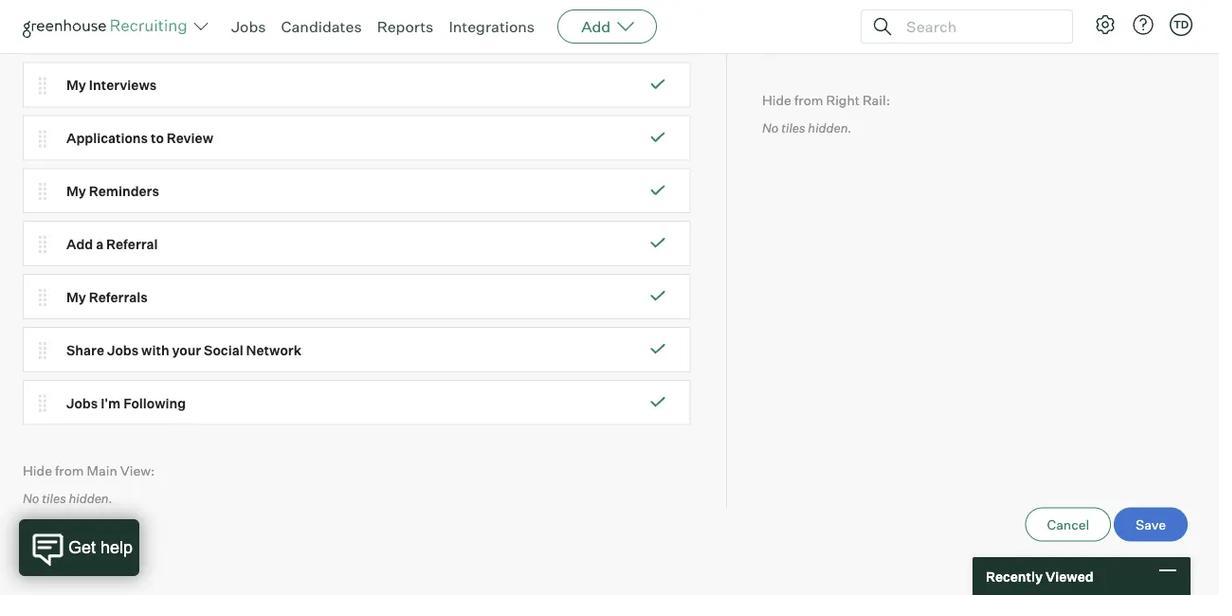 Task type: describe. For each thing, give the bounding box(es) containing it.
add button
[[558, 9, 657, 44]]

interviews
[[89, 77, 157, 94]]

Search text field
[[902, 13, 1055, 40]]

jobs for jobs i'm following
[[66, 395, 98, 412]]

reports
[[377, 17, 434, 36]]

jobs i'm following
[[66, 395, 186, 412]]

add a referral
[[66, 236, 158, 253]]

i'm for jobs
[[101, 395, 121, 412]]

save button
[[1114, 508, 1188, 542]]

hidden. for right
[[808, 120, 852, 136]]

reminders
[[89, 183, 159, 200]]

view:
[[120, 463, 155, 479]]

td
[[1174, 18, 1189, 31]]

no for hide from main view:
[[23, 491, 39, 506]]

jobs for jobs
[[231, 17, 266, 36]]

your
[[172, 342, 201, 359]]

social
[[204, 342, 243, 359]]

hidden. for main
[[69, 491, 113, 506]]

with
[[141, 342, 169, 359]]

save
[[1136, 517, 1166, 533]]

tiles for hide from right rail:
[[781, 120, 805, 136]]

cancel link
[[1025, 508, 1111, 542]]

my interviews
[[66, 77, 157, 94]]

viewed
[[1046, 568, 1094, 585]]

following for jobs i'm following
[[123, 395, 186, 412]]

1 horizontal spatial jobs
[[107, 342, 139, 359]]

tiles for hide from main view:
[[42, 491, 66, 506]]

from for main
[[55, 463, 84, 479]]

my for my interviews
[[66, 77, 86, 94]]

candidates link
[[281, 17, 362, 36]]

hide from right rail:
[[762, 92, 890, 109]]

referrals
[[89, 289, 148, 306]]

i'm for people
[[853, 24, 873, 41]]

main
[[87, 463, 117, 479]]

add for add a referral
[[66, 236, 93, 253]]

rail:
[[863, 92, 890, 109]]

greenhouse recruiting image
[[23, 15, 193, 38]]

from for right
[[794, 92, 823, 109]]

cancel
[[1047, 517, 1090, 533]]

hide for hide from right rail:
[[762, 92, 792, 109]]

integrations link
[[449, 17, 535, 36]]

add for add
[[581, 17, 611, 36]]

applications to review
[[66, 130, 213, 147]]

jobs link
[[231, 17, 266, 36]]

review
[[167, 130, 213, 147]]



Task type: locate. For each thing, give the bounding box(es) containing it.
1 horizontal spatial add
[[581, 17, 611, 36]]

jobs
[[231, 17, 266, 36], [107, 342, 139, 359], [66, 395, 98, 412]]

2 my from the top
[[66, 77, 86, 94]]

my
[[66, 24, 86, 41], [66, 77, 86, 94], [66, 183, 86, 200], [66, 289, 86, 306]]

i'm right people
[[853, 24, 873, 41]]

jobs down share
[[66, 395, 98, 412]]

0 horizontal spatial hide
[[23, 463, 52, 479]]

hidden.
[[808, 120, 852, 136], [69, 491, 113, 506]]

referral
[[106, 236, 158, 253]]

candidates
[[281, 17, 362, 36]]

0 vertical spatial hidden.
[[808, 120, 852, 136]]

1 vertical spatial hide
[[23, 463, 52, 479]]

my for my goals
[[66, 24, 86, 41]]

from
[[794, 92, 823, 109], [55, 463, 84, 479]]

0 vertical spatial following
[[875, 24, 938, 41]]

1 vertical spatial no
[[23, 491, 39, 506]]

my reminders
[[66, 183, 159, 200]]

my goals
[[66, 24, 126, 41]]

following down with
[[123, 395, 186, 412]]

tiles down hide from main view:
[[42, 491, 66, 506]]

1 vertical spatial tiles
[[42, 491, 66, 506]]

1 horizontal spatial i'm
[[853, 24, 873, 41]]

hide
[[762, 92, 792, 109], [23, 463, 52, 479]]

i'm
[[853, 24, 873, 41], [101, 395, 121, 412]]

0 horizontal spatial hidden.
[[69, 491, 113, 506]]

1 horizontal spatial following
[[875, 24, 938, 41]]

add
[[581, 17, 611, 36], [66, 236, 93, 253]]

2 horizontal spatial jobs
[[231, 17, 266, 36]]

1 vertical spatial from
[[55, 463, 84, 479]]

0 horizontal spatial from
[[55, 463, 84, 479]]

no tiles hidden. down hide from main view:
[[23, 491, 113, 506]]

0 horizontal spatial add
[[66, 236, 93, 253]]

1 horizontal spatial no
[[762, 120, 779, 136]]

i'm down share
[[101, 395, 121, 412]]

1 vertical spatial add
[[66, 236, 93, 253]]

no tiles hidden. for main
[[23, 491, 113, 506]]

1 vertical spatial following
[[123, 395, 186, 412]]

right
[[826, 92, 860, 109]]

my for my referrals
[[66, 289, 86, 306]]

share jobs with your social network
[[66, 342, 302, 359]]

hide left right
[[762, 92, 792, 109]]

td button
[[1170, 13, 1193, 36]]

hide for hide from main view:
[[23, 463, 52, 479]]

jobs left candidates
[[231, 17, 266, 36]]

1 horizontal spatial no tiles hidden.
[[762, 120, 852, 136]]

share
[[66, 342, 104, 359]]

integrations
[[449, 17, 535, 36]]

1 horizontal spatial hide
[[762, 92, 792, 109]]

0 vertical spatial hide
[[762, 92, 792, 109]]

no tiles hidden.
[[762, 120, 852, 136], [23, 491, 113, 506]]

following
[[875, 24, 938, 41], [123, 395, 186, 412]]

0 vertical spatial no
[[762, 120, 779, 136]]

0 vertical spatial jobs
[[231, 17, 266, 36]]

no down hide from main view:
[[23, 491, 39, 506]]

0 horizontal spatial no tiles hidden.
[[23, 491, 113, 506]]

3 my from the top
[[66, 183, 86, 200]]

my left referrals
[[66, 289, 86, 306]]

1 vertical spatial no tiles hidden.
[[23, 491, 113, 506]]

0 vertical spatial from
[[794, 92, 823, 109]]

my left interviews
[[66, 77, 86, 94]]

my for my reminders
[[66, 183, 86, 200]]

0 horizontal spatial no
[[23, 491, 39, 506]]

2 vertical spatial jobs
[[66, 395, 98, 412]]

people i'm following
[[806, 24, 938, 41]]

0 vertical spatial add
[[581, 17, 611, 36]]

0 vertical spatial no tiles hidden.
[[762, 120, 852, 136]]

no tiles hidden. down hide from right rail:
[[762, 120, 852, 136]]

jobs left with
[[107, 342, 139, 359]]

4 my from the top
[[66, 289, 86, 306]]

1 vertical spatial i'm
[[101, 395, 121, 412]]

following for people i'm following
[[875, 24, 938, 41]]

no
[[762, 120, 779, 136], [23, 491, 39, 506]]

hide left main
[[23, 463, 52, 479]]

0 vertical spatial tiles
[[781, 120, 805, 136]]

from left main
[[55, 463, 84, 479]]

a
[[96, 236, 104, 253]]

1 horizontal spatial tiles
[[781, 120, 805, 136]]

my left reminders
[[66, 183, 86, 200]]

1 horizontal spatial hidden.
[[808, 120, 852, 136]]

no for hide from right rail:
[[762, 120, 779, 136]]

people
[[806, 24, 850, 41]]

1 vertical spatial hidden.
[[69, 491, 113, 506]]

0 horizontal spatial i'm
[[101, 395, 121, 412]]

goals
[[89, 24, 126, 41]]

0 horizontal spatial jobs
[[66, 395, 98, 412]]

my left goals at top
[[66, 24, 86, 41]]

td button
[[1166, 9, 1197, 40]]

0 vertical spatial i'm
[[853, 24, 873, 41]]

hidden. down hide from right rail:
[[808, 120, 852, 136]]

tiles
[[781, 120, 805, 136], [42, 491, 66, 506]]

hide from main view:
[[23, 463, 155, 479]]

1 my from the top
[[66, 24, 86, 41]]

tiles down hide from right rail:
[[781, 120, 805, 136]]

no tiles hidden. for right
[[762, 120, 852, 136]]

recently viewed
[[986, 568, 1094, 585]]

hidden. down hide from main view:
[[69, 491, 113, 506]]

1 vertical spatial jobs
[[107, 342, 139, 359]]

no down hide from right rail:
[[762, 120, 779, 136]]

applications
[[66, 130, 148, 147]]

reports link
[[377, 17, 434, 36]]

0 horizontal spatial following
[[123, 395, 186, 412]]

add inside popup button
[[581, 17, 611, 36]]

from left right
[[794, 92, 823, 109]]

0 horizontal spatial tiles
[[42, 491, 66, 506]]

network
[[246, 342, 302, 359]]

configure image
[[1094, 13, 1117, 36]]

my referrals
[[66, 289, 148, 306]]

to
[[151, 130, 164, 147]]

1 horizontal spatial from
[[794, 92, 823, 109]]

following up rail:
[[875, 24, 938, 41]]

recently
[[986, 568, 1043, 585]]



Task type: vqa. For each thing, say whether or not it's contained in the screenshot.
the bottom "Per"
no



